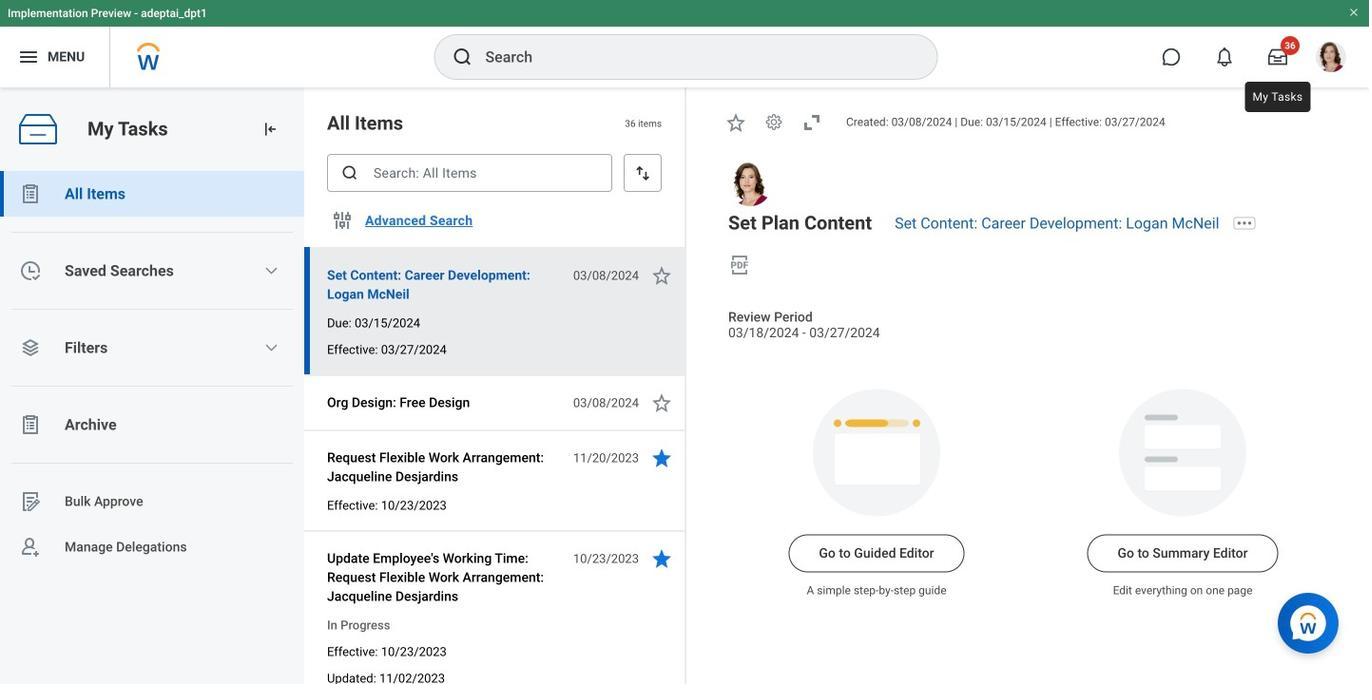 Task type: locate. For each thing, give the bounding box(es) containing it.
clipboard image
[[19, 183, 42, 205]]

star image
[[725, 111, 748, 134], [651, 447, 674, 470], [651, 548, 674, 571]]

banner
[[0, 0, 1370, 88]]

tooltip
[[1242, 78, 1315, 116]]

2 star image from the top
[[651, 392, 674, 415]]

Search Workday  search field
[[486, 36, 899, 78]]

sort image
[[634, 164, 653, 183]]

fullscreen image
[[801, 111, 824, 134]]

0 vertical spatial star image
[[651, 264, 674, 287]]

0 vertical spatial search image
[[451, 46, 474, 68]]

search image
[[451, 46, 474, 68], [341, 164, 360, 183]]

employee's photo (logan mcneil) image
[[729, 163, 772, 206]]

1 vertical spatial search image
[[341, 164, 360, 183]]

list
[[0, 171, 304, 571]]

1 vertical spatial star image
[[651, 392, 674, 415]]

close environment banner image
[[1349, 7, 1360, 18]]

configure image
[[331, 209, 354, 232]]

star image
[[651, 264, 674, 287], [651, 392, 674, 415]]



Task type: vqa. For each thing, say whether or not it's contained in the screenshot.
2nd THE CHEVRON DOWN icon from the bottom of the page
yes



Task type: describe. For each thing, give the bounding box(es) containing it.
0 horizontal spatial search image
[[341, 164, 360, 183]]

perspective image
[[19, 337, 42, 360]]

gear image
[[765, 113, 784, 132]]

1 horizontal spatial search image
[[451, 46, 474, 68]]

item list element
[[304, 88, 687, 685]]

chevron down image
[[264, 341, 279, 356]]

transformation import image
[[261, 120, 280, 139]]

clipboard image
[[19, 414, 42, 437]]

1 vertical spatial star image
[[651, 447, 674, 470]]

profile logan mcneil image
[[1317, 42, 1347, 76]]

0 vertical spatial star image
[[725, 111, 748, 134]]

1 star image from the top
[[651, 264, 674, 287]]

notifications large image
[[1216, 48, 1235, 67]]

view printable version (pdf) image
[[729, 254, 752, 277]]

Search: All Items text field
[[327, 154, 613, 192]]

rename image
[[19, 491, 42, 514]]

user plus image
[[19, 537, 42, 559]]

clock check image
[[19, 260, 42, 283]]

inbox large image
[[1269, 48, 1288, 67]]

justify image
[[17, 46, 40, 68]]

2 vertical spatial star image
[[651, 548, 674, 571]]

chevron down image
[[264, 264, 279, 279]]



